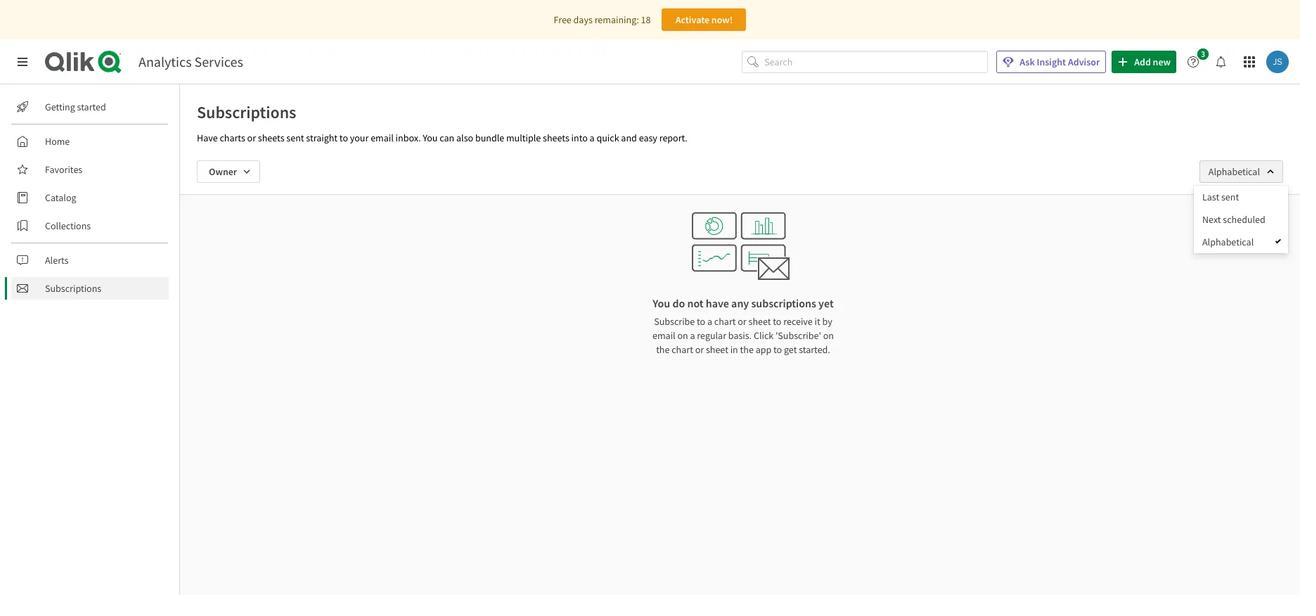 Task type: describe. For each thing, give the bounding box(es) containing it.
started.
[[799, 343, 831, 356]]

getting
[[45, 101, 75, 113]]

it
[[815, 315, 821, 328]]

activate
[[676, 13, 710, 26]]

to up regular at the right of page
[[697, 315, 706, 328]]

1 vertical spatial or
[[738, 315, 747, 328]]

into
[[571, 132, 588, 144]]

0 horizontal spatial sheet
[[706, 343, 729, 356]]

catalog
[[45, 191, 76, 204]]

also
[[456, 132, 473, 144]]

charts
[[220, 132, 245, 144]]

you do not have any subscriptions yet subscribe to a chart or sheet to receive it by email on a regular basis. click 'subscribe' on the chart or sheet in the app to get started.
[[653, 296, 834, 356]]

0 horizontal spatial or
[[247, 132, 256, 144]]

by
[[823, 315, 833, 328]]

next
[[1203, 213, 1221, 226]]

to left 'your'
[[340, 132, 348, 144]]

Alphabetical field
[[1200, 160, 1284, 183]]

0 vertical spatial you
[[423, 132, 438, 144]]

multiple
[[506, 132, 541, 144]]

free days remaining: 18
[[554, 13, 651, 26]]

subscriptions link
[[11, 277, 169, 300]]

filters region
[[0, 0, 1300, 595]]

favorites link
[[11, 158, 169, 181]]

navigation pane element
[[0, 90, 179, 305]]

0 vertical spatial chart
[[714, 315, 736, 328]]

0 vertical spatial sheet
[[749, 315, 771, 328]]

0 horizontal spatial a
[[590, 132, 595, 144]]

now!
[[712, 13, 733, 26]]

click
[[754, 329, 774, 342]]

quick
[[597, 132, 619, 144]]

sent inside option
[[1222, 191, 1239, 203]]

you inside 'you do not have any subscriptions yet subscribe to a chart or sheet to receive it by email on a regular basis. click 'subscribe' on the chart or sheet in the app to get started.'
[[653, 296, 670, 310]]

insight
[[1037, 56, 1066, 68]]

in
[[731, 343, 738, 356]]

1 horizontal spatial or
[[695, 343, 704, 356]]

analytics
[[139, 53, 192, 70]]

alphabetical option
[[1194, 231, 1288, 253]]

close sidebar menu image
[[17, 56, 28, 68]]

not
[[687, 296, 704, 310]]

report.
[[659, 132, 688, 144]]

activate now! link
[[662, 8, 747, 31]]

to down subscriptions at the right of page
[[773, 315, 782, 328]]

basis.
[[729, 329, 752, 342]]

last sent
[[1203, 191, 1239, 203]]

Search text field
[[765, 50, 988, 73]]

searchbar element
[[742, 50, 988, 73]]

subscriptions
[[751, 296, 816, 310]]

app
[[756, 343, 772, 356]]

1 on from the left
[[678, 329, 688, 342]]

receive
[[784, 315, 813, 328]]

0 vertical spatial sent
[[286, 132, 304, 144]]

have
[[197, 132, 218, 144]]

2 vertical spatial a
[[690, 329, 695, 342]]

last sent option
[[1194, 186, 1288, 208]]

2 the from the left
[[740, 343, 754, 356]]

favorites
[[45, 163, 82, 176]]

ask insight advisor
[[1020, 56, 1100, 68]]

regular
[[697, 329, 727, 342]]

started
[[77, 101, 106, 113]]

to left get
[[774, 343, 782, 356]]

bundle
[[475, 132, 504, 144]]

analytics services element
[[139, 53, 243, 70]]

catalog link
[[11, 186, 169, 209]]

getting started link
[[11, 96, 169, 118]]



Task type: vqa. For each thing, say whether or not it's contained in the screenshot.
right Subscriptions
yes



Task type: locate. For each thing, give the bounding box(es) containing it.
1 vertical spatial you
[[653, 296, 670, 310]]

list box inside filters region
[[1194, 186, 1288, 253]]

1 the from the left
[[656, 343, 670, 356]]

subscriptions up the charts
[[197, 101, 296, 123]]

the right in
[[740, 343, 754, 356]]

list box
[[1194, 186, 1288, 253]]

1 vertical spatial alphabetical
[[1203, 236, 1254, 248]]

sheet
[[749, 315, 771, 328], [706, 343, 729, 356]]

email inside 'you do not have any subscriptions yet subscribe to a chart or sheet to receive it by email on a regular basis. click 'subscribe' on the chart or sheet in the app to get started.'
[[653, 329, 676, 342]]

2 horizontal spatial a
[[708, 315, 712, 328]]

sheets left the into
[[543, 132, 570, 144]]

getting started
[[45, 101, 106, 113]]

subscribe
[[654, 315, 695, 328]]

sent left the straight
[[286, 132, 304, 144]]

1 sheets from the left
[[258, 132, 285, 144]]

last
[[1203, 191, 1220, 203]]

0 horizontal spatial sheets
[[258, 132, 285, 144]]

2 sheets from the left
[[543, 132, 570, 144]]

next scheduled option
[[1194, 208, 1288, 231]]

home link
[[11, 130, 169, 153]]

0 vertical spatial a
[[590, 132, 595, 144]]

analytics services
[[139, 53, 243, 70]]

ask
[[1020, 56, 1035, 68]]

advisor
[[1068, 56, 1100, 68]]

inbox.
[[396, 132, 421, 144]]

2 on from the left
[[823, 329, 834, 342]]

1 horizontal spatial sent
[[1222, 191, 1239, 203]]

next scheduled
[[1203, 213, 1266, 226]]

collections link
[[11, 215, 169, 237]]

alphabetical down next scheduled
[[1203, 236, 1254, 248]]

and
[[621, 132, 637, 144]]

home
[[45, 135, 70, 148]]

do
[[673, 296, 685, 310]]

or
[[247, 132, 256, 144], [738, 315, 747, 328], [695, 343, 704, 356]]

0 vertical spatial subscriptions
[[197, 101, 296, 123]]

or up basis.
[[738, 315, 747, 328]]

the
[[656, 343, 670, 356], [740, 343, 754, 356]]

sheets right the charts
[[258, 132, 285, 144]]

1 horizontal spatial a
[[690, 329, 695, 342]]

sent
[[286, 132, 304, 144], [1222, 191, 1239, 203]]

yet
[[819, 296, 834, 310]]

alphabetical inside field
[[1209, 165, 1260, 178]]

email
[[371, 132, 394, 144], [653, 329, 676, 342]]

services
[[194, 53, 243, 70]]

1 horizontal spatial sheets
[[543, 132, 570, 144]]

a up regular at the right of page
[[708, 315, 712, 328]]

days
[[574, 13, 593, 26]]

1 vertical spatial email
[[653, 329, 676, 342]]

sent right last
[[1222, 191, 1239, 203]]

a left regular at the right of page
[[690, 329, 695, 342]]

to
[[340, 132, 348, 144], [697, 315, 706, 328], [773, 315, 782, 328], [774, 343, 782, 356]]

1 vertical spatial sheet
[[706, 343, 729, 356]]

activate now!
[[676, 13, 733, 26]]

alerts
[[45, 254, 69, 267]]

0 horizontal spatial on
[[678, 329, 688, 342]]

'subscribe'
[[776, 329, 821, 342]]

1 vertical spatial chart
[[672, 343, 693, 356]]

alphabetical up "last sent" option
[[1209, 165, 1260, 178]]

1 horizontal spatial you
[[653, 296, 670, 310]]

have charts or sheets sent straight to your email inbox. you can also bundle multiple sheets into a quick and easy report.
[[197, 132, 688, 144]]

0 horizontal spatial email
[[371, 132, 394, 144]]

get
[[784, 343, 797, 356]]

have
[[706, 296, 729, 310]]

1 horizontal spatial sheet
[[749, 315, 771, 328]]

a
[[590, 132, 595, 144], [708, 315, 712, 328], [690, 329, 695, 342]]

subscriptions inside navigation pane element
[[45, 282, 101, 295]]

0 horizontal spatial you
[[423, 132, 438, 144]]

subscriptions down alerts
[[45, 282, 101, 295]]

1 horizontal spatial email
[[653, 329, 676, 342]]

chart
[[714, 315, 736, 328], [672, 343, 693, 356]]

you
[[423, 132, 438, 144], [653, 296, 670, 310]]

list box containing last sent
[[1194, 186, 1288, 253]]

1 horizontal spatial on
[[823, 329, 834, 342]]

1 vertical spatial sent
[[1222, 191, 1239, 203]]

0 vertical spatial or
[[247, 132, 256, 144]]

0 horizontal spatial the
[[656, 343, 670, 356]]

on down subscribe at right
[[678, 329, 688, 342]]

chart up regular at the right of page
[[714, 315, 736, 328]]

2 vertical spatial or
[[695, 343, 704, 356]]

or right the charts
[[247, 132, 256, 144]]

on
[[678, 329, 688, 342], [823, 329, 834, 342]]

scheduled
[[1223, 213, 1266, 226]]

alphabetical
[[1209, 165, 1260, 178], [1203, 236, 1254, 248]]

any
[[732, 296, 749, 310]]

2 horizontal spatial or
[[738, 315, 747, 328]]

on down by
[[823, 329, 834, 342]]

remaining:
[[595, 13, 639, 26]]

collections
[[45, 219, 91, 232]]

alphabetical for alphabetical field at right top
[[1209, 165, 1260, 178]]

free
[[554, 13, 572, 26]]

or down regular at the right of page
[[695, 343, 704, 356]]

you left do
[[653, 296, 670, 310]]

subscriptions
[[197, 101, 296, 123], [45, 282, 101, 295]]

sheet down regular at the right of page
[[706, 343, 729, 356]]

0 horizontal spatial subscriptions
[[45, 282, 101, 295]]

alerts link
[[11, 249, 169, 271]]

can
[[440, 132, 455, 144]]

18
[[641, 13, 651, 26]]

alphabetical for alphabetical option
[[1203, 236, 1254, 248]]

a right the into
[[590, 132, 595, 144]]

alphabetical inside option
[[1203, 236, 1254, 248]]

you left can
[[423, 132, 438, 144]]

chart down subscribe at right
[[672, 343, 693, 356]]

sheet up click
[[749, 315, 771, 328]]

your
[[350, 132, 369, 144]]

easy
[[639, 132, 658, 144]]

email down subscribe at right
[[653, 329, 676, 342]]

ask insight advisor button
[[997, 51, 1106, 73]]

0 vertical spatial alphabetical
[[1209, 165, 1260, 178]]

0 horizontal spatial sent
[[286, 132, 304, 144]]

email right 'your'
[[371, 132, 394, 144]]

1 horizontal spatial subscriptions
[[197, 101, 296, 123]]

1 vertical spatial subscriptions
[[45, 282, 101, 295]]

the down subscribe at right
[[656, 343, 670, 356]]

1 horizontal spatial chart
[[714, 315, 736, 328]]

0 horizontal spatial chart
[[672, 343, 693, 356]]

1 horizontal spatial the
[[740, 343, 754, 356]]

straight
[[306, 132, 338, 144]]

sheets
[[258, 132, 285, 144], [543, 132, 570, 144]]

1 vertical spatial a
[[708, 315, 712, 328]]

0 vertical spatial email
[[371, 132, 394, 144]]



